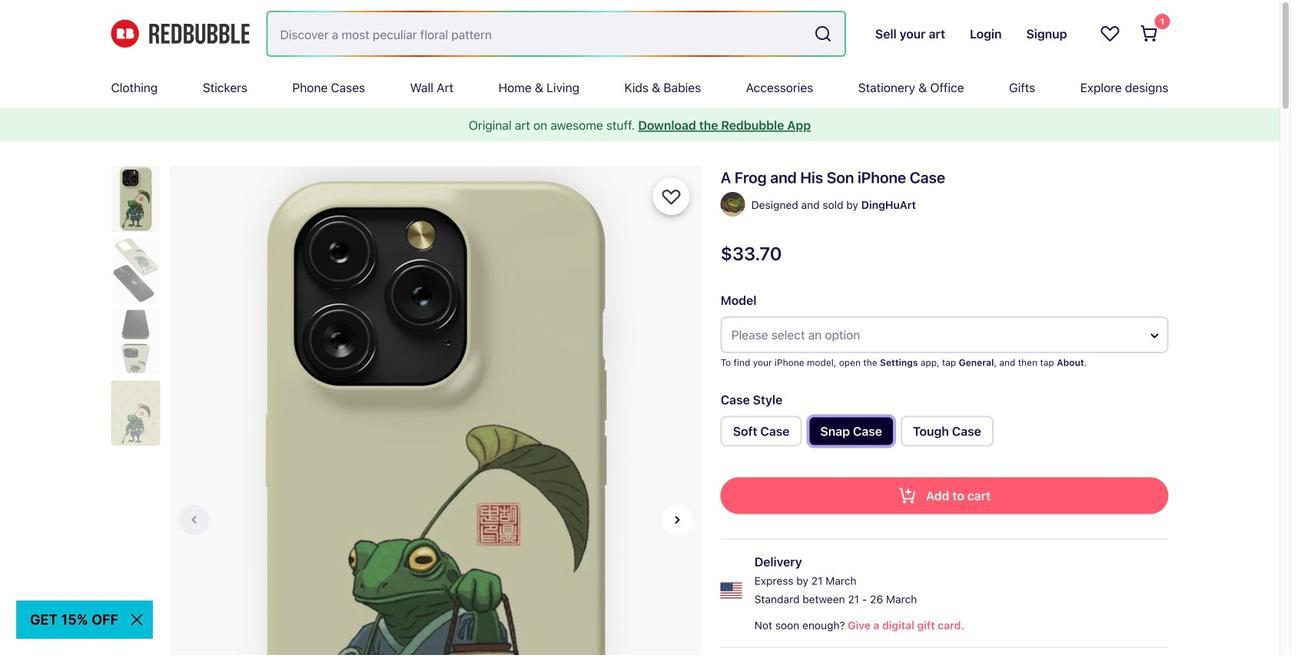 Task type: describe. For each thing, give the bounding box(es) containing it.
5 menu item from the left
[[499, 68, 580, 108]]

none radio inside case style option group
[[721, 416, 802, 447]]

4 menu item from the left
[[410, 68, 454, 108]]

case style option group
[[721, 416, 1169, 453]]

1 menu item from the left
[[111, 68, 158, 108]]

6 menu item from the left
[[625, 68, 701, 108]]

7 menu item from the left
[[746, 68, 814, 108]]

Search term search field
[[268, 12, 808, 55]]

10 menu item from the left
[[1081, 68, 1169, 108]]



Task type: locate. For each thing, give the bounding box(es) containing it.
None radio
[[721, 416, 802, 447]]

9 menu item from the left
[[1010, 68, 1036, 108]]

3 menu item from the left
[[293, 68, 365, 108]]

None field
[[268, 12, 845, 55]]

flag of us image
[[721, 581, 743, 602]]

menu bar
[[111, 68, 1169, 108]]

menu item
[[111, 68, 158, 108], [203, 68, 248, 108], [293, 68, 365, 108], [410, 68, 454, 108], [499, 68, 580, 108], [625, 68, 701, 108], [746, 68, 814, 108], [859, 68, 965, 108], [1010, 68, 1036, 108], [1081, 68, 1169, 108]]

None radio
[[809, 416, 895, 447], [901, 416, 994, 447], [809, 416, 895, 447], [901, 416, 994, 447]]

2 menu item from the left
[[203, 68, 248, 108]]

8 menu item from the left
[[859, 68, 965, 108]]



Task type: vqa. For each thing, say whether or not it's contained in the screenshot.
seventh menu item from the right
yes



